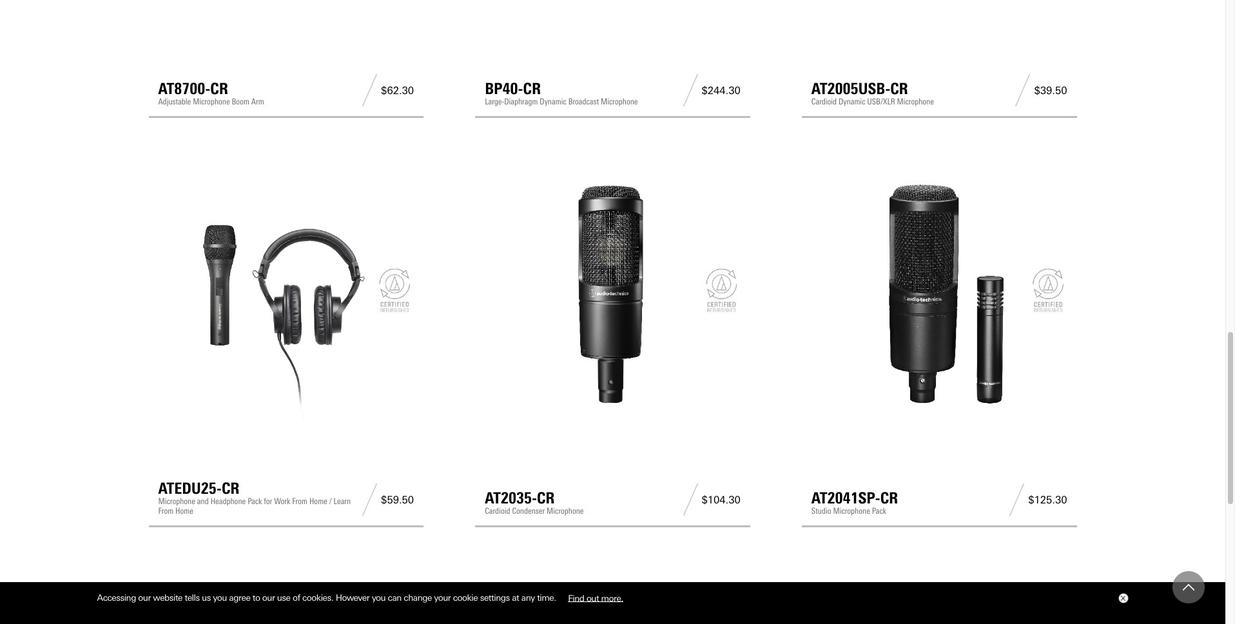 Task type: describe. For each thing, give the bounding box(es) containing it.
divider line image for at2041sp-cr
[[1006, 484, 1029, 516]]

usb/xlr
[[867, 97, 895, 107]]

learn
[[334, 497, 351, 506]]

/
[[329, 497, 332, 506]]

divider line image for at8700-cr
[[359, 74, 381, 107]]

at2035-cr cardioid condenser microphone
[[485, 489, 584, 516]]

cookie
[[453, 593, 478, 603]]

bp40-
[[485, 79, 523, 98]]

1 horizontal spatial from
[[292, 497, 308, 506]]

use
[[277, 593, 291, 603]]

broadcast
[[568, 97, 599, 107]]

0 horizontal spatial home
[[175, 506, 193, 516]]

at2041sp cr image
[[812, 167, 1067, 422]]

change
[[404, 593, 432, 603]]

cr for at2041sp-
[[881, 489, 898, 508]]

of
[[293, 593, 300, 603]]

$244.30
[[702, 84, 741, 97]]

at2035 cr image
[[485, 167, 741, 422]]

accessing our website tells us you agree to our use of cookies. however you can change your cookie settings at any time.
[[97, 593, 558, 603]]

atedu25-
[[158, 479, 222, 498]]

headphone
[[211, 497, 246, 506]]

condenser
[[512, 506, 545, 516]]

microphone inside 'bp40-cr large-diaphragm dynamic broadcast microphone'
[[601, 97, 638, 107]]

1 you from the left
[[213, 593, 227, 603]]

however
[[336, 593, 370, 603]]

cr for atedu25-
[[222, 479, 240, 498]]

diaphragm
[[504, 97, 538, 107]]

cr for at2035-
[[537, 489, 555, 508]]

accessing
[[97, 593, 136, 603]]

out
[[587, 593, 599, 603]]

1 horizontal spatial home
[[309, 497, 327, 506]]

atr2100x usb cr image
[[485, 576, 741, 624]]

atedu25-cr microphone and headphone pack for work from home / learn from home
[[158, 479, 351, 516]]

and
[[197, 497, 209, 506]]

adjustable
[[158, 97, 191, 107]]

arm
[[251, 97, 264, 107]]

1 our from the left
[[138, 593, 151, 603]]

pack inside the at2041sp-cr studio microphone pack
[[872, 506, 887, 516]]

at2041sp-cr studio microphone pack
[[812, 489, 898, 516]]

to
[[253, 593, 260, 603]]

microphone inside "atedu25-cr microphone and headphone pack for work from home / learn from home"
[[158, 497, 195, 506]]

$59.50
[[381, 494, 414, 506]]



Task type: vqa. For each thing, say whether or not it's contained in the screenshot.
WARRANTY
no



Task type: locate. For each thing, give the bounding box(es) containing it.
0 vertical spatial cardioid
[[812, 97, 837, 107]]

cr inside at8700-cr adjustable microphone boom arm
[[210, 79, 228, 98]]

can
[[388, 593, 402, 603]]

microphone inside at2005usb-cr cardioid dynamic usb/xlr microphone
[[897, 97, 934, 107]]

cr inside at2035-cr cardioid condenser microphone
[[537, 489, 555, 508]]

at8700-
[[158, 79, 210, 98]]

2 dynamic from the left
[[839, 97, 866, 107]]

website
[[153, 593, 182, 603]]

boom
[[232, 97, 249, 107]]

pack left for
[[248, 497, 262, 506]]

cr inside at2005usb-cr cardioid dynamic usb/xlr microphone
[[891, 79, 908, 98]]

our
[[138, 593, 151, 603], [262, 593, 275, 603]]

$62.30
[[381, 84, 414, 97]]

you
[[213, 593, 227, 603], [372, 593, 386, 603]]

cardioid for at2005usb-cr
[[812, 97, 837, 107]]

cardioid inside at2035-cr cardioid condenser microphone
[[485, 506, 510, 516]]

agree
[[229, 593, 250, 603]]

work
[[274, 497, 290, 506]]

microphone right condenser
[[547, 506, 584, 516]]

studio
[[812, 506, 831, 516]]

at8700-cr adjustable microphone boom arm
[[158, 79, 264, 107]]

0 horizontal spatial our
[[138, 593, 151, 603]]

divider line image for bp40-cr
[[679, 74, 702, 107]]

1 horizontal spatial cardioid
[[812, 97, 837, 107]]

1 vertical spatial cardioid
[[485, 506, 510, 516]]

dynamic inside 'bp40-cr large-diaphragm dynamic broadcast microphone'
[[540, 97, 567, 107]]

divider line image for at2005usb-cr
[[1012, 74, 1035, 107]]

divider line image
[[359, 74, 381, 107], [679, 74, 702, 107], [1012, 74, 1035, 107], [359, 484, 381, 516], [679, 484, 702, 516], [1006, 484, 1029, 516]]

cardioid left usb/xlr
[[812, 97, 837, 107]]

divider line image for atedu25-cr
[[359, 484, 381, 516]]

you right us
[[213, 593, 227, 603]]

atedu25 cr image
[[158, 167, 414, 422]]

microphone inside at8700-cr adjustable microphone boom arm
[[193, 97, 230, 107]]

cr
[[210, 79, 228, 98], [523, 79, 541, 98], [891, 79, 908, 98], [222, 479, 240, 498], [537, 489, 555, 508], [881, 489, 898, 508]]

1 dynamic from the left
[[540, 97, 567, 107]]

2 you from the left
[[372, 593, 386, 603]]

for
[[264, 497, 272, 506]]

pack
[[248, 497, 262, 506], [872, 506, 887, 516]]

microphone
[[193, 97, 230, 107], [601, 97, 638, 107], [897, 97, 934, 107], [158, 497, 195, 506], [547, 506, 584, 516], [833, 506, 870, 516]]

find
[[568, 593, 584, 603]]

dynamic
[[540, 97, 567, 107], [839, 97, 866, 107]]

tells
[[185, 593, 200, 603]]

1 horizontal spatial dynamic
[[839, 97, 866, 107]]

microphone right broadcast
[[601, 97, 638, 107]]

cookies.
[[302, 593, 334, 603]]

dynamic left usb/xlr
[[839, 97, 866, 107]]

$39.50
[[1035, 84, 1067, 97]]

cr for bp40-
[[523, 79, 541, 98]]

find out more. link
[[558, 588, 633, 608]]

$125.30
[[1029, 494, 1067, 506]]

dynamic inside at2005usb-cr cardioid dynamic usb/xlr microphone
[[839, 97, 866, 107]]

cr inside the at2041sp-cr studio microphone pack
[[881, 489, 898, 508]]

cr inside "atedu25-cr microphone and headphone pack for work from home / learn from home"
[[222, 479, 240, 498]]

home left /
[[309, 497, 327, 506]]

at
[[512, 593, 519, 603]]

from
[[292, 497, 308, 506], [158, 506, 174, 516]]

pack right studio
[[872, 506, 887, 516]]

at2050 cr image
[[158, 576, 414, 624]]

cross image
[[1120, 596, 1126, 601]]

at2035-
[[485, 489, 537, 508]]

microphone right usb/xlr
[[897, 97, 934, 107]]

0 horizontal spatial from
[[158, 506, 174, 516]]

cardioid inside at2005usb-cr cardioid dynamic usb/xlr microphone
[[812, 97, 837, 107]]

cr for at8700-
[[210, 79, 228, 98]]

2 our from the left
[[262, 593, 275, 603]]

time.
[[537, 593, 556, 603]]

your
[[434, 593, 451, 603]]

0 horizontal spatial cardioid
[[485, 506, 510, 516]]

cr inside 'bp40-cr large-diaphragm dynamic broadcast microphone'
[[523, 79, 541, 98]]

1 horizontal spatial our
[[262, 593, 275, 603]]

any
[[521, 593, 535, 603]]

dynamic left broadcast
[[540, 97, 567, 107]]

cardioid
[[812, 97, 837, 107], [485, 506, 510, 516]]

microphone inside at2035-cr cardioid condenser microphone
[[547, 506, 584, 516]]

pack inside "atedu25-cr microphone and headphone pack for work from home / learn from home"
[[248, 497, 262, 506]]

from right work
[[292, 497, 308, 506]]

cardioid left condenser
[[485, 506, 510, 516]]

home
[[309, 497, 327, 506], [175, 506, 193, 516]]

divider line image for at2035-cr
[[679, 484, 702, 516]]

microphone left and
[[158, 497, 195, 506]]

at2041sp-
[[812, 489, 881, 508]]

large-
[[485, 97, 504, 107]]

microphone left boom on the left top of the page
[[193, 97, 230, 107]]

cardioid for at2035-cr
[[485, 506, 510, 516]]

0 horizontal spatial you
[[213, 593, 227, 603]]

bp40-cr large-diaphragm dynamic broadcast microphone
[[485, 79, 638, 107]]

us
[[202, 593, 211, 603]]

our right to
[[262, 593, 275, 603]]

more.
[[601, 593, 623, 603]]

microphone right studio
[[833, 506, 870, 516]]

cr for at2005usb-
[[891, 79, 908, 98]]

1 horizontal spatial pack
[[872, 506, 887, 516]]

1 horizontal spatial you
[[372, 593, 386, 603]]

at2005usb-cr cardioid dynamic usb/xlr microphone
[[812, 79, 934, 107]]

from down the atedu25- on the left of the page
[[158, 506, 174, 516]]

you left can
[[372, 593, 386, 603]]

arrow up image
[[1183, 582, 1195, 593]]

our left website
[[138, 593, 151, 603]]

0 horizontal spatial dynamic
[[540, 97, 567, 107]]

0 horizontal spatial pack
[[248, 497, 262, 506]]

$104.30
[[702, 494, 741, 506]]

find out more.
[[568, 593, 623, 603]]

settings
[[480, 593, 510, 603]]

home left and
[[175, 506, 193, 516]]

microphone inside the at2041sp-cr studio microphone pack
[[833, 506, 870, 516]]

at2005usb-
[[812, 79, 891, 98]]



